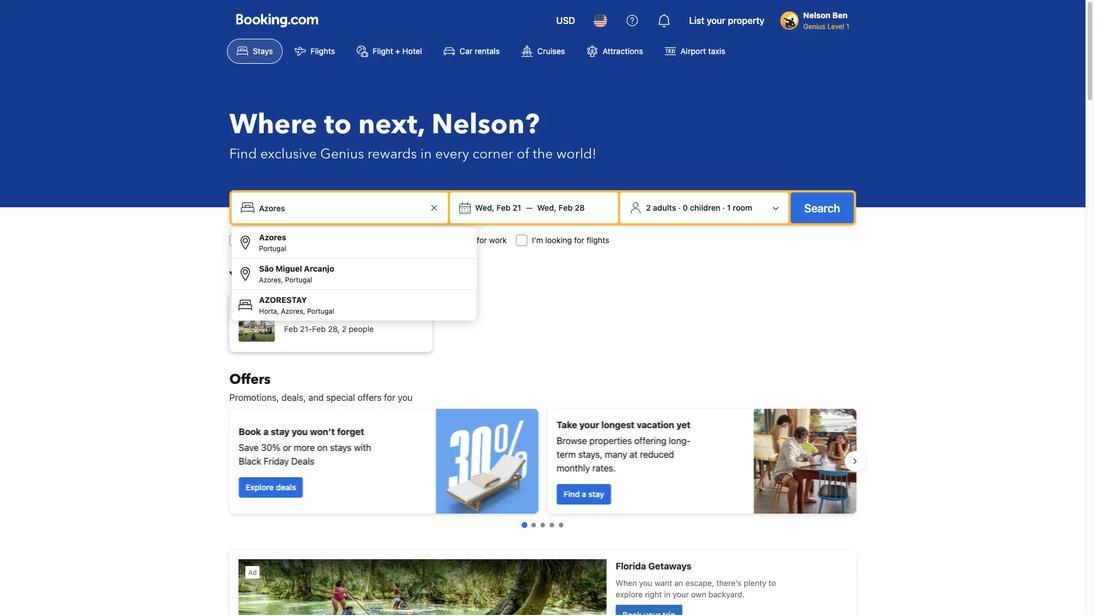 Task type: describe. For each thing, give the bounding box(es) containing it.
or inside book a stay you won't forget save 30% or more on stays with black friday deals
[[283, 443, 291, 453]]

stays,
[[578, 450, 602, 460]]

a for find
[[582, 490, 586, 499]]

looking for i'm
[[259, 236, 285, 245]]

airport taxis link
[[655, 39, 735, 64]]

car rentals
[[460, 46, 500, 56]]

feb down 'london'
[[284, 325, 298, 334]]

reduced
[[640, 450, 674, 460]]

—
[[526, 203, 533, 213]]

explore
[[245, 483, 274, 493]]

you inside "offers promotions, deals, and special offers for you"
[[398, 392, 413, 403]]

for for flights
[[574, 236, 585, 245]]

attractions
[[603, 46, 643, 56]]

1 horizontal spatial or
[[357, 236, 365, 245]]

flight + hotel
[[373, 46, 422, 56]]

level
[[828, 22, 845, 30]]

on
[[317, 443, 327, 453]]

0
[[683, 203, 688, 213]]

+
[[395, 46, 400, 56]]

airport
[[681, 46, 706, 56]]

horta,
[[259, 307, 279, 315]]

people
[[349, 325, 374, 334]]

2 · from the left
[[723, 203, 725, 213]]

30%
[[261, 443, 280, 453]]

apartment
[[367, 236, 405, 245]]

2 inside london feb 21-feb 28, 2 people
[[342, 325, 347, 334]]

corner
[[473, 145, 514, 163]]

at
[[630, 450, 638, 460]]

feb left 28,
[[312, 325, 326, 334]]

a for book
[[263, 427, 268, 438]]

nelson?
[[432, 106, 540, 143]]

2 adults · 0 children · 1 room button
[[625, 197, 784, 219]]

21-
[[300, 325, 312, 334]]

miguel
[[276, 264, 302, 274]]

feb left 21 on the top of the page
[[497, 203, 511, 213]]

taxis
[[709, 46, 726, 56]]

azores
[[259, 233, 286, 242]]

1 inside the 2 adults · 0 children · 1 room button
[[727, 203, 731, 213]]

london feb 21-feb 28, 2 people
[[284, 313, 374, 334]]

booking.com image
[[236, 14, 318, 27]]

azores, inside azorestay horta, azores, portugal
[[281, 307, 305, 315]]

special
[[326, 392, 355, 403]]

of
[[517, 145, 530, 163]]

longest
[[601, 420, 635, 431]]

portugal inside azorestay horta, azores, portugal
[[307, 307, 334, 315]]

nelson
[[804, 11, 831, 20]]

in
[[421, 145, 432, 163]]

1 · from the left
[[679, 203, 681, 213]]

são
[[259, 264, 274, 274]]

genius inside nelson ben genius level 1
[[804, 22, 826, 30]]

genius inside where to next, nelson? find exclusive genius rewards in every corner of the world!
[[320, 145, 364, 163]]

you inside book a stay you won't forget save 30% or more on stays with black friday deals
[[292, 427, 308, 438]]

rewards
[[368, 145, 417, 163]]

i'm traveling for work
[[430, 236, 507, 245]]

children
[[690, 203, 721, 213]]

browse
[[557, 436, 587, 447]]

find inside where to next, nelson? find exclusive genius rewards in every corner of the world!
[[229, 145, 257, 163]]

yet
[[676, 420, 690, 431]]

an
[[300, 236, 309, 245]]

1 inside nelson ben genius level 1
[[847, 22, 850, 30]]

region containing take your longest vacation yet
[[220, 405, 866, 519]]

stays
[[330, 443, 351, 453]]

flights
[[587, 236, 610, 245]]

take
[[557, 420, 577, 431]]

list your property
[[689, 15, 765, 26]]

nelson ben genius level 1
[[804, 11, 850, 30]]

i'm
[[532, 236, 543, 245]]

home
[[334, 236, 355, 245]]

car
[[460, 46, 473, 56]]

book a stay you won't forget save 30% or more on stays with black friday deals
[[239, 427, 371, 467]]

more
[[294, 443, 315, 453]]

looking for i'm
[[546, 236, 572, 245]]

searches
[[312, 268, 371, 286]]

28
[[575, 203, 585, 213]]

adults
[[653, 203, 676, 213]]

i'm for i'm traveling for work
[[430, 236, 441, 245]]

for inside "offers promotions, deals, and special offers for you"
[[384, 392, 396, 403]]

save
[[239, 443, 259, 453]]

i'm looking for an entire home or apartment
[[245, 236, 405, 245]]

azores, inside são miguel arcanjo azores, portugal
[[259, 276, 283, 284]]

azorestay horta, azores, portugal
[[259, 296, 334, 315]]

exclusive
[[260, 145, 317, 163]]

find a stay link
[[557, 485, 611, 505]]

flight + hotel link
[[347, 39, 432, 64]]

property
[[728, 15, 765, 26]]

airport taxis
[[681, 46, 726, 56]]

offers main content
[[220, 370, 866, 616]]

traveling
[[443, 236, 475, 245]]

every
[[435, 145, 469, 163]]

cruises link
[[512, 39, 575, 64]]

flight
[[373, 46, 393, 56]]

hotel
[[403, 46, 422, 56]]

entire
[[311, 236, 332, 245]]

and
[[308, 392, 324, 403]]

stay for book
[[271, 427, 289, 438]]

flights
[[311, 46, 335, 56]]

black
[[239, 456, 261, 467]]

stay for find
[[588, 490, 604, 499]]

take your longest vacation yet image
[[754, 409, 857, 514]]

explore deals link
[[239, 478, 303, 498]]

work
[[489, 236, 507, 245]]

your for take
[[579, 420, 599, 431]]



Task type: vqa. For each thing, say whether or not it's contained in the screenshot.
the right Genius
yes



Task type: locate. For each thing, give the bounding box(es) containing it.
1 horizontal spatial you
[[398, 392, 413, 403]]

1 horizontal spatial wed,
[[537, 203, 557, 213]]

feb
[[497, 203, 511, 213], [559, 203, 573, 213], [284, 325, 298, 334], [312, 325, 326, 334]]

stay
[[271, 427, 289, 438], [588, 490, 604, 499]]

0 horizontal spatial wed,
[[475, 203, 495, 213]]

1 vertical spatial your
[[579, 420, 599, 431]]

0 vertical spatial your
[[707, 15, 726, 26]]

properties
[[589, 436, 632, 447]]

0 horizontal spatial looking
[[259, 236, 285, 245]]

for right offers
[[384, 392, 396, 403]]

0 horizontal spatial ·
[[679, 203, 681, 213]]

a
[[263, 427, 268, 438], [582, 490, 586, 499]]

wed, left 21 on the top of the page
[[475, 203, 495, 213]]

1 horizontal spatial 1
[[847, 22, 850, 30]]

1 horizontal spatial i'm
[[430, 236, 441, 245]]

· left 0
[[679, 203, 681, 213]]

vacation
[[637, 420, 674, 431]]

0 horizontal spatial your
[[579, 420, 599, 431]]

2
[[646, 203, 651, 213], [342, 325, 347, 334]]

a down monthly in the bottom right of the page
[[582, 490, 586, 499]]

1 vertical spatial azores,
[[281, 307, 305, 315]]

0 horizontal spatial i'm
[[245, 236, 257, 245]]

0 horizontal spatial or
[[283, 443, 291, 453]]

genius down to
[[320, 145, 364, 163]]

0 horizontal spatial find
[[229, 145, 257, 163]]

1 i'm from the left
[[245, 236, 257, 245]]

2 left adults
[[646, 203, 651, 213]]

group
[[232, 227, 477, 321]]

the
[[533, 145, 553, 163]]

portugal up 28,
[[307, 307, 334, 315]]

1 vertical spatial portugal
[[285, 276, 312, 284]]

to
[[324, 106, 352, 143]]

1 vertical spatial a
[[582, 490, 586, 499]]

for left an
[[288, 236, 298, 245]]

search button
[[791, 193, 854, 223]]

forget
[[337, 427, 364, 438]]

where
[[229, 106, 317, 143]]

for for an
[[288, 236, 298, 245]]

azores portugal
[[259, 233, 286, 253]]

0 horizontal spatial genius
[[320, 145, 364, 163]]

feb left 28
[[559, 203, 573, 213]]

wed, feb 28 button
[[533, 198, 590, 218]]

0 vertical spatial genius
[[804, 22, 826, 30]]

1 vertical spatial or
[[283, 443, 291, 453]]

·
[[679, 203, 681, 213], [723, 203, 725, 213]]

london
[[284, 313, 313, 323]]

i'm left the azores portugal
[[245, 236, 257, 245]]

deals
[[291, 456, 314, 467]]

1 horizontal spatial genius
[[804, 22, 826, 30]]

1 horizontal spatial a
[[582, 490, 586, 499]]

Where are you going? field
[[255, 198, 427, 218]]

where to next, nelson? find exclusive genius rewards in every corner of the world!
[[229, 106, 597, 163]]

deals,
[[281, 392, 306, 403]]

group containing azores
[[232, 227, 477, 321]]

you up more
[[292, 427, 308, 438]]

your inside take your longest vacation yet browse properties offering long- term stays, many at reduced monthly rates.
[[579, 420, 599, 431]]

0 horizontal spatial 1
[[727, 203, 731, 213]]

or right the 30%
[[283, 443, 291, 453]]

1 vertical spatial 2
[[342, 325, 347, 334]]

0 vertical spatial azores,
[[259, 276, 283, 284]]

a right the book
[[263, 427, 268, 438]]

genius down nelson
[[804, 22, 826, 30]]

a inside book a stay you won't forget save 30% or more on stays with black friday deals
[[263, 427, 268, 438]]

term
[[557, 450, 576, 460]]

next,
[[359, 106, 425, 143]]

portugal inside são miguel arcanjo azores, portugal
[[285, 276, 312, 284]]

portugal down azores on the left top of the page
[[259, 245, 286, 253]]

2 looking from the left
[[546, 236, 572, 245]]

offers
[[358, 392, 382, 403]]

1 wed, from the left
[[475, 203, 495, 213]]

stays link
[[227, 39, 283, 64]]

usd
[[557, 15, 575, 26]]

with
[[354, 443, 371, 453]]

cruises
[[538, 46, 565, 56]]

you right offers
[[398, 392, 413, 403]]

explore deals
[[245, 483, 296, 493]]

· right children
[[723, 203, 725, 213]]

1 horizontal spatial stay
[[588, 490, 604, 499]]

stay inside book a stay you won't forget save 30% or more on stays with black friday deals
[[271, 427, 289, 438]]

your
[[229, 268, 260, 286]]

world!
[[557, 145, 597, 163]]

2 inside button
[[646, 203, 651, 213]]

1 left room
[[727, 203, 731, 213]]

28,
[[328, 325, 340, 334]]

0 vertical spatial find
[[229, 145, 257, 163]]

find down monthly in the bottom right of the page
[[564, 490, 580, 499]]

wed, feb 21 — wed, feb 28
[[475, 203, 585, 213]]

take your longest vacation yet browse properties offering long- term stays, many at reduced monthly rates.
[[557, 420, 691, 474]]

i'm looking for flights
[[532, 236, 610, 245]]

2 right 28,
[[342, 325, 347, 334]]

for left flights
[[574, 236, 585, 245]]

promotions,
[[229, 392, 279, 403]]

friday
[[263, 456, 289, 467]]

portugal down miguel
[[285, 276, 312, 284]]

genius
[[804, 22, 826, 30], [320, 145, 364, 163]]

progress bar inside offers main content
[[522, 523, 564, 528]]

find inside find a stay link
[[564, 490, 580, 499]]

list
[[689, 15, 705, 26]]

0 vertical spatial stay
[[271, 427, 289, 438]]

1 vertical spatial 1
[[727, 203, 731, 213]]

i'm left traveling
[[430, 236, 441, 245]]

advertisement region
[[229, 551, 857, 616]]

progress bar
[[522, 523, 564, 528]]

1 right level
[[847, 22, 850, 30]]

0 horizontal spatial a
[[263, 427, 268, 438]]

offers promotions, deals, and special offers for you
[[229, 370, 413, 403]]

your recent searches
[[229, 268, 371, 286]]

0 horizontal spatial stay
[[271, 427, 289, 438]]

azores, down são on the top left
[[259, 276, 283, 284]]

portugal inside the azores portugal
[[259, 245, 286, 253]]

many
[[605, 450, 627, 460]]

find a stay
[[564, 490, 604, 499]]

1 vertical spatial you
[[292, 427, 308, 438]]

0 vertical spatial a
[[263, 427, 268, 438]]

offers
[[229, 370, 271, 389]]

your for list
[[707, 15, 726, 26]]

0 vertical spatial portugal
[[259, 245, 286, 253]]

you
[[398, 392, 413, 403], [292, 427, 308, 438]]

attractions link
[[577, 39, 653, 64]]

0 horizontal spatial you
[[292, 427, 308, 438]]

0 vertical spatial 1
[[847, 22, 850, 30]]

long-
[[669, 436, 691, 447]]

search for black friday deals on stays image
[[436, 409, 538, 514]]

1 horizontal spatial looking
[[546, 236, 572, 245]]

0 vertical spatial or
[[357, 236, 365, 245]]

looking up são on the top left
[[259, 236, 285, 245]]

1 vertical spatial find
[[564, 490, 580, 499]]

1 horizontal spatial your
[[707, 15, 726, 26]]

usd button
[[550, 7, 582, 34]]

flights link
[[285, 39, 345, 64]]

your
[[707, 15, 726, 26], [579, 420, 599, 431]]

your right take
[[579, 420, 599, 431]]

looking right i'm
[[546, 236, 572, 245]]

for for work
[[477, 236, 487, 245]]

são miguel arcanjo azores, portugal
[[259, 264, 334, 284]]

azorestay
[[259, 296, 307, 305]]

2 wed, from the left
[[537, 203, 557, 213]]

1 horizontal spatial 2
[[646, 203, 651, 213]]

1 vertical spatial genius
[[320, 145, 364, 163]]

or right home
[[357, 236, 365, 245]]

rates.
[[592, 463, 616, 474]]

wed, right '—'
[[537, 203, 557, 213]]

list your property link
[[683, 7, 772, 34]]

ben
[[833, 11, 848, 20]]

your right list
[[707, 15, 726, 26]]

car rentals link
[[434, 39, 510, 64]]

deals
[[276, 483, 296, 493]]

21
[[513, 203, 521, 213]]

1 vertical spatial stay
[[588, 490, 604, 499]]

or
[[357, 236, 365, 245], [283, 443, 291, 453]]

1
[[847, 22, 850, 30], [727, 203, 731, 213]]

0 vertical spatial 2
[[646, 203, 651, 213]]

rentals
[[475, 46, 500, 56]]

region
[[220, 405, 866, 519]]

find down where
[[229, 145, 257, 163]]

recent
[[263, 268, 309, 286]]

your account menu nelson ben genius level 1 element
[[781, 5, 854, 31]]

1 looking from the left
[[259, 236, 285, 245]]

stays
[[253, 46, 273, 56]]

for left work
[[477, 236, 487, 245]]

stay up the 30%
[[271, 427, 289, 438]]

i'm for i'm looking for an entire home or apartment
[[245, 236, 257, 245]]

1 horizontal spatial ·
[[723, 203, 725, 213]]

monthly
[[557, 463, 590, 474]]

2 vertical spatial portugal
[[307, 307, 334, 315]]

wed, feb 21 button
[[471, 198, 526, 218]]

find
[[229, 145, 257, 163], [564, 490, 580, 499]]

0 horizontal spatial 2
[[342, 325, 347, 334]]

offering
[[634, 436, 666, 447]]

1 horizontal spatial find
[[564, 490, 580, 499]]

0 vertical spatial you
[[398, 392, 413, 403]]

azores, down azorestay
[[281, 307, 305, 315]]

stay down rates.
[[588, 490, 604, 499]]

azores,
[[259, 276, 283, 284], [281, 307, 305, 315]]

2 i'm from the left
[[430, 236, 441, 245]]



